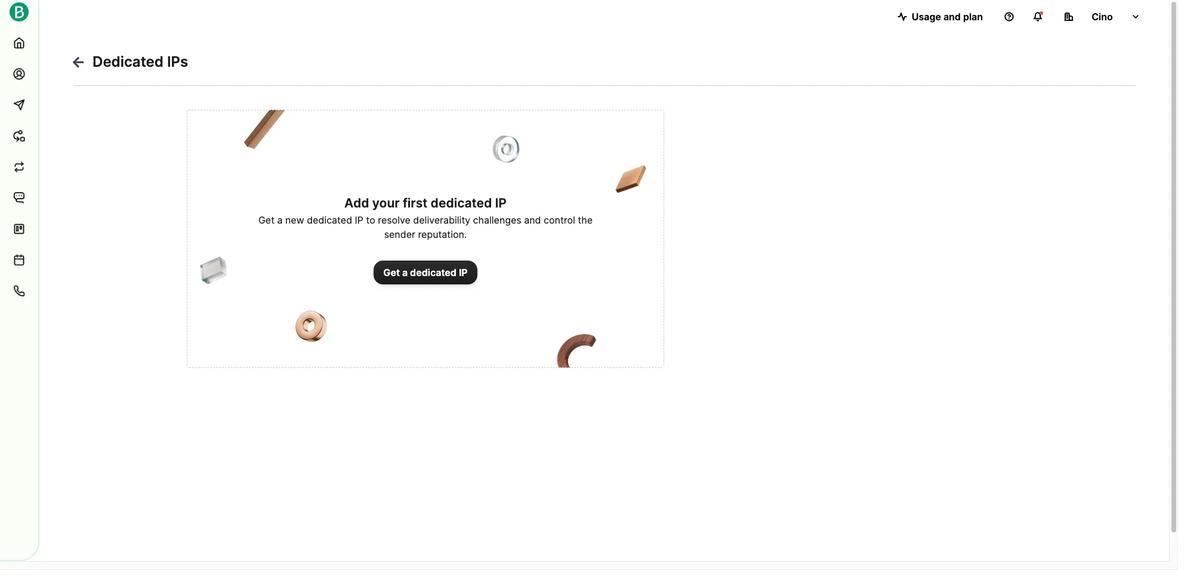 Task type: locate. For each thing, give the bounding box(es) containing it.
0 vertical spatial get
[[258, 214, 275, 226]]

cino
[[1092, 11, 1113, 23]]

get
[[258, 214, 275, 226], [384, 267, 400, 279]]

first
[[403, 196, 428, 210]]

usage and plan
[[912, 11, 983, 23]]

1 horizontal spatial and
[[944, 11, 961, 23]]

dedicated down add
[[307, 214, 352, 226]]

a left new
[[277, 214, 283, 226]]

and inside button
[[944, 11, 961, 23]]

dedicated down reputation.
[[410, 267, 457, 279]]

ip down reputation.
[[459, 267, 468, 279]]

get down sender
[[384, 267, 400, 279]]

dedicated
[[431, 196, 492, 210], [307, 214, 352, 226], [410, 267, 457, 279]]

add your first dedicated ip get a new dedicated ip to resolve deliverability challenges and control the sender reputation.
[[258, 196, 593, 240]]

to
[[366, 214, 375, 226]]

1 vertical spatial and
[[524, 214, 541, 226]]

0 horizontal spatial a
[[277, 214, 283, 226]]

1 vertical spatial get
[[384, 267, 400, 279]]

get left new
[[258, 214, 275, 226]]

1 horizontal spatial ip
[[459, 267, 468, 279]]

ip
[[495, 196, 507, 210], [355, 214, 364, 226], [459, 267, 468, 279]]

ip up 'challenges'
[[495, 196, 507, 210]]

and left the plan
[[944, 11, 961, 23]]

0 vertical spatial a
[[277, 214, 283, 226]]

1 horizontal spatial a
[[402, 267, 408, 279]]

0 horizontal spatial ip
[[355, 214, 364, 226]]

and
[[944, 11, 961, 23], [524, 214, 541, 226]]

usage
[[912, 11, 942, 23]]

ip left to on the top left of the page
[[355, 214, 364, 226]]

deliverability
[[413, 214, 471, 226]]

dedicated
[[93, 53, 164, 70]]

0 vertical spatial and
[[944, 11, 961, 23]]

dedicated up deliverability
[[431, 196, 492, 210]]

usage and plan button
[[888, 5, 993, 29]]

and inside 'add your first dedicated ip get a new dedicated ip to resolve deliverability challenges and control the sender reputation.'
[[524, 214, 541, 226]]

1 vertical spatial a
[[402, 267, 408, 279]]

1 vertical spatial dedicated
[[307, 214, 352, 226]]

a down sender
[[402, 267, 408, 279]]

the
[[578, 214, 593, 226]]

0 horizontal spatial and
[[524, 214, 541, 226]]

0 vertical spatial ip
[[495, 196, 507, 210]]

and left control
[[524, 214, 541, 226]]

a
[[277, 214, 283, 226], [402, 267, 408, 279]]

2 horizontal spatial ip
[[495, 196, 507, 210]]

0 horizontal spatial get
[[258, 214, 275, 226]]

plan
[[964, 11, 983, 23]]

1 horizontal spatial get
[[384, 267, 400, 279]]



Task type: vqa. For each thing, say whether or not it's contained in the screenshot.
1 within the BUTTON
no



Task type: describe. For each thing, give the bounding box(es) containing it.
reputation.
[[418, 228, 467, 240]]

challenges
[[473, 214, 522, 226]]

cino button
[[1055, 5, 1151, 29]]

2 vertical spatial dedicated
[[410, 267, 457, 279]]

get a dedicated ip
[[384, 267, 468, 279]]

get a dedicated ip link
[[374, 261, 477, 285]]

ips
[[167, 53, 188, 70]]

resolve
[[378, 214, 411, 226]]

2 vertical spatial ip
[[459, 267, 468, 279]]

sender
[[384, 228, 416, 240]]

1 vertical spatial ip
[[355, 214, 364, 226]]

0 vertical spatial dedicated
[[431, 196, 492, 210]]

dedicated ips
[[93, 53, 188, 70]]

add
[[345, 196, 369, 210]]

get inside get a dedicated ip link
[[384, 267, 400, 279]]

your
[[372, 196, 400, 210]]

control
[[544, 214, 575, 226]]

new
[[285, 214, 304, 226]]

get inside 'add your first dedicated ip get a new dedicated ip to resolve deliverability challenges and control the sender reputation.'
[[258, 214, 275, 226]]

a inside 'add your first dedicated ip get a new dedicated ip to resolve deliverability challenges and control the sender reputation.'
[[277, 214, 283, 226]]



